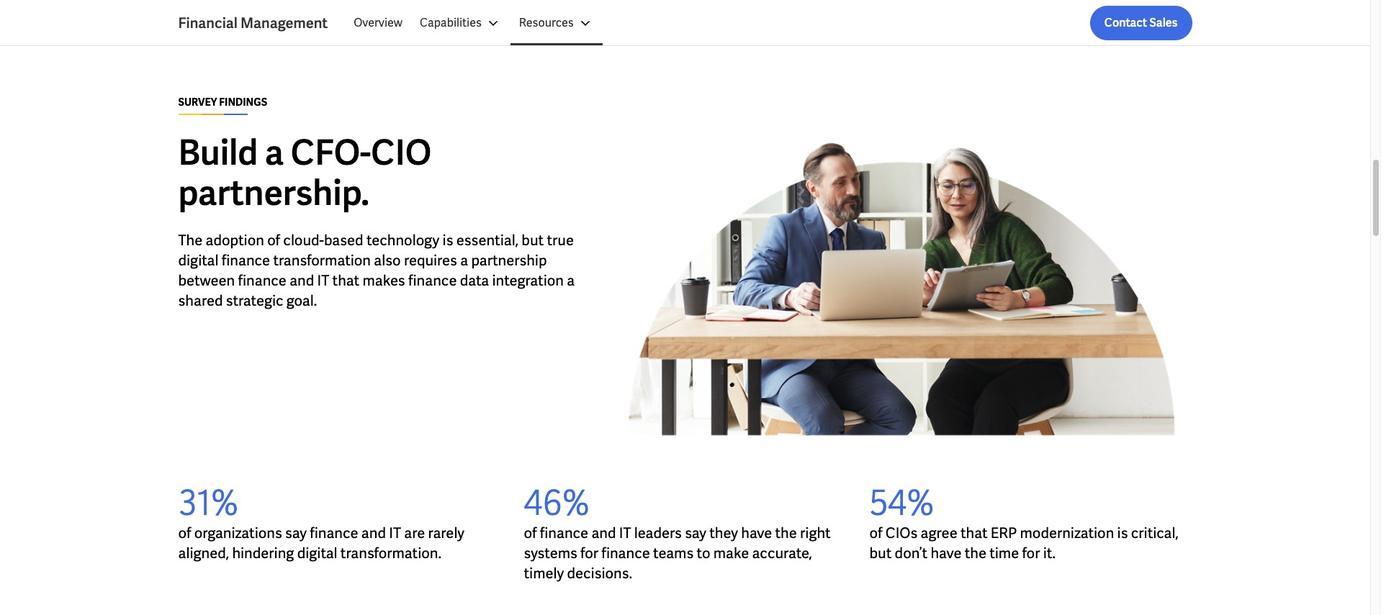 Task type: vqa. For each thing, say whether or not it's contained in the screenshot.
"Workday Launch allowed us to implement a state-of-the-art ERP system in record time and on budget."
no



Task type: describe. For each thing, give the bounding box(es) containing it.
sales
[[1150, 15, 1178, 30]]

hindering
[[232, 544, 294, 563]]

finance up decisions.
[[602, 544, 650, 563]]

the
[[178, 231, 203, 250]]

aligned,
[[178, 544, 229, 563]]

decisions.
[[567, 565, 633, 583]]

shared
[[178, 292, 223, 311]]

of for 46%
[[524, 524, 537, 543]]

data
[[460, 272, 489, 290]]

survey findings
[[178, 96, 267, 109]]

of inside the adoption of cloud-based technology is essential, but true digital finance transformation also requires a partnership between finance and it that makes finance data integration a shared strategic goal.
[[267, 231, 280, 250]]

rarely
[[428, 524, 465, 543]]

organizations
[[194, 524, 282, 543]]

build a cfo-cio partnership.
[[178, 130, 432, 215]]

it.
[[1044, 544, 1056, 563]]

finance down requires
[[408, 272, 457, 290]]

is inside the adoption of cloud-based technology is essential, but true digital finance transformation also requires a partnership between finance and it that makes finance data integration a shared strategic goal.
[[443, 231, 454, 250]]

the inside the 46% of finance and it leaders say they have the right systems for finance teams to make accurate, timely decisions.
[[776, 524, 797, 543]]

it inside the 46% of finance and it leaders say they have the right systems for finance teams to make accurate, timely decisions.
[[619, 524, 632, 543]]

2 vertical spatial a
[[567, 272, 575, 290]]

strategic
[[226, 292, 284, 311]]

the adoption of cloud-based technology is essential, but true digital finance transformation also requires a partnership between finance and it that makes finance data integration a shared strategic goal.
[[178, 231, 575, 311]]

teams
[[653, 544, 694, 563]]

resources button
[[511, 6, 603, 40]]

based
[[324, 231, 364, 250]]

survey
[[178, 96, 217, 109]]

say inside the 46% of finance and it leaders say they have the right systems for finance teams to make accurate, timely decisions.
[[685, 524, 707, 543]]

true
[[547, 231, 574, 250]]

financial
[[178, 14, 238, 32]]

build
[[178, 130, 258, 175]]

make
[[714, 544, 749, 563]]

menu containing overview
[[345, 6, 603, 40]]

findings
[[219, 96, 267, 109]]

have inside the 46% of finance and it leaders say they have the right systems for finance teams to make accurate, timely decisions.
[[742, 524, 772, 543]]

erp
[[991, 524, 1017, 543]]

between
[[178, 272, 235, 290]]

cloud-
[[283, 231, 324, 250]]

54%
[[870, 481, 935, 526]]

for inside the 46% of finance and it leaders say they have the right systems for finance teams to make accurate, timely decisions.
[[581, 544, 599, 563]]

and inside the 46% of finance and it leaders say they have the right systems for finance teams to make accurate, timely decisions.
[[592, 524, 616, 543]]

cfo-
[[291, 130, 371, 175]]

and inside 31% of organizations say finance and it are rarely aligned, hindering digital transformation.
[[362, 524, 386, 543]]

of for 31%
[[178, 524, 191, 543]]

cfo and cio reviewing work on a screen image
[[611, 95, 1193, 483]]

31%
[[178, 481, 239, 526]]

digital inside 31% of organizations say finance and it are rarely aligned, hindering digital transformation.
[[297, 544, 338, 563]]

partnership.
[[178, 171, 370, 215]]

resources
[[519, 15, 574, 30]]

they
[[710, 524, 738, 543]]

are
[[404, 524, 425, 543]]



Task type: locate. For each thing, give the bounding box(es) containing it.
but inside 54% of cios agree that erp modernization is critical, but don't have the time for it.
[[870, 544, 892, 563]]

it inside the adoption of cloud-based technology is essential, but true digital finance transformation also requires a partnership between finance and it that makes finance data integration a shared strategic goal.
[[317, 272, 329, 290]]

1 horizontal spatial and
[[362, 524, 386, 543]]

timely
[[524, 565, 564, 583]]

0 horizontal spatial say
[[285, 524, 307, 543]]

of up the systems
[[524, 524, 537, 543]]

to
[[697, 544, 711, 563]]

and up transformation.
[[362, 524, 386, 543]]

of
[[267, 231, 280, 250], [178, 524, 191, 543], [524, 524, 537, 543], [870, 524, 883, 543]]

a down true
[[567, 272, 575, 290]]

46%
[[524, 481, 590, 526]]

digital inside the adoption of cloud-based technology is essential, but true digital finance transformation also requires a partnership between finance and it that makes finance data integration a shared strategic goal.
[[178, 251, 219, 270]]

1 vertical spatial a
[[461, 251, 468, 270]]

a
[[265, 130, 284, 175], [461, 251, 468, 270], [567, 272, 575, 290]]

1 horizontal spatial a
[[461, 251, 468, 270]]

that down "transformation"
[[333, 272, 360, 290]]

have
[[742, 524, 772, 543], [931, 544, 962, 563]]

1 horizontal spatial have
[[931, 544, 962, 563]]

list containing overview
[[345, 6, 1193, 40]]

1 horizontal spatial for
[[1023, 544, 1041, 563]]

partnership
[[471, 251, 547, 270]]

a right the build
[[265, 130, 284, 175]]

digital right hindering
[[297, 544, 338, 563]]

for left it.
[[1023, 544, 1041, 563]]

don't
[[895, 544, 928, 563]]

it left are
[[389, 524, 401, 543]]

the left time
[[965, 544, 987, 563]]

of inside the 46% of finance and it leaders say they have the right systems for finance teams to make accurate, timely decisions.
[[524, 524, 537, 543]]

0 vertical spatial is
[[443, 231, 454, 250]]

1 vertical spatial the
[[965, 544, 987, 563]]

financial management link
[[178, 13, 345, 33]]

capabilities
[[420, 15, 482, 30]]

have up make
[[742, 524, 772, 543]]

it inside 31% of organizations say finance and it are rarely aligned, hindering digital transformation.
[[389, 524, 401, 543]]

and up decisions.
[[592, 524, 616, 543]]

say
[[285, 524, 307, 543], [685, 524, 707, 543]]

cios
[[886, 524, 918, 543]]

adoption
[[206, 231, 264, 250]]

1 horizontal spatial digital
[[297, 544, 338, 563]]

say up "to"
[[685, 524, 707, 543]]

finance down the adoption
[[222, 251, 270, 270]]

contact
[[1105, 15, 1148, 30]]

have down agree
[[931, 544, 962, 563]]

1 for from the left
[[581, 544, 599, 563]]

0 horizontal spatial a
[[265, 130, 284, 175]]

that inside 54% of cios agree that erp modernization is critical, but don't have the time for it.
[[961, 524, 988, 543]]

modernization
[[1020, 524, 1115, 543]]

essential,
[[457, 231, 519, 250]]

and up goal.
[[290, 272, 314, 290]]

of inside 54% of cios agree that erp modernization is critical, but don't have the time for it.
[[870, 524, 883, 543]]

0 vertical spatial but
[[522, 231, 544, 250]]

requires
[[404, 251, 457, 270]]

2 horizontal spatial and
[[592, 524, 616, 543]]

46% of finance and it leaders say they have the right systems for finance teams to make accurate, timely decisions.
[[524, 481, 831, 583]]

but
[[522, 231, 544, 250], [870, 544, 892, 563]]

for
[[581, 544, 599, 563], [1023, 544, 1041, 563]]

say up hindering
[[285, 524, 307, 543]]

say inside 31% of organizations say finance and it are rarely aligned, hindering digital transformation.
[[285, 524, 307, 543]]

1 vertical spatial is
[[1118, 524, 1129, 543]]

the inside 54% of cios agree that erp modernization is critical, but don't have the time for it.
[[965, 544, 987, 563]]

finance
[[222, 251, 270, 270], [238, 272, 287, 290], [408, 272, 457, 290], [310, 524, 358, 543], [540, 524, 589, 543], [602, 544, 650, 563]]

transformation
[[273, 251, 371, 270]]

0 horizontal spatial for
[[581, 544, 599, 563]]

but inside the adoption of cloud-based technology is essential, but true digital finance transformation also requires a partnership between finance and it that makes finance data integration a shared strategic goal.
[[522, 231, 544, 250]]

for inside 54% of cios agree that erp modernization is critical, but don't have the time for it.
[[1023, 544, 1041, 563]]

that left erp
[[961, 524, 988, 543]]

is inside 54% of cios agree that erp modernization is critical, but don't have the time for it.
[[1118, 524, 1129, 543]]

it left leaders
[[619, 524, 632, 543]]

0 horizontal spatial and
[[290, 272, 314, 290]]

2 horizontal spatial a
[[567, 272, 575, 290]]

a up data
[[461, 251, 468, 270]]

menu
[[345, 6, 603, 40]]

1 horizontal spatial it
[[389, 524, 401, 543]]

digital down the
[[178, 251, 219, 270]]

leaders
[[635, 524, 682, 543]]

integration
[[492, 272, 564, 290]]

finance up strategic
[[238, 272, 287, 290]]

1 vertical spatial but
[[870, 544, 892, 563]]

the up accurate,
[[776, 524, 797, 543]]

critical,
[[1132, 524, 1179, 543]]

right
[[800, 524, 831, 543]]

0 vertical spatial a
[[265, 130, 284, 175]]

financial management
[[178, 14, 328, 32]]

capabilities button
[[411, 6, 511, 40]]

and inside the adoption of cloud-based technology is essential, but true digital finance transformation also requires a partnership between finance and it that makes finance data integration a shared strategic goal.
[[290, 272, 314, 290]]

but down the cios
[[870, 544, 892, 563]]

0 horizontal spatial digital
[[178, 251, 219, 270]]

31% of organizations say finance and it are rarely aligned, hindering digital transformation.
[[178, 481, 465, 563]]

cio
[[371, 130, 432, 175]]

0 horizontal spatial have
[[742, 524, 772, 543]]

also
[[374, 251, 401, 270]]

0 horizontal spatial that
[[333, 272, 360, 290]]

overview
[[354, 15, 403, 30]]

1 vertical spatial have
[[931, 544, 962, 563]]

but left true
[[522, 231, 544, 250]]

that inside the adoption of cloud-based technology is essential, but true digital finance transformation also requires a partnership between finance and it that makes finance data integration a shared strategic goal.
[[333, 272, 360, 290]]

1 horizontal spatial but
[[870, 544, 892, 563]]

1 horizontal spatial that
[[961, 524, 988, 543]]

0 horizontal spatial is
[[443, 231, 454, 250]]

2 for from the left
[[1023, 544, 1041, 563]]

transformation.
[[341, 544, 442, 563]]

accurate,
[[752, 544, 813, 563]]

0 vertical spatial digital
[[178, 251, 219, 270]]

contact sales link
[[1091, 6, 1193, 40]]

of inside 31% of organizations say finance and it are rarely aligned, hindering digital transformation.
[[178, 524, 191, 543]]

1 say from the left
[[285, 524, 307, 543]]

goal.
[[287, 292, 317, 311]]

it
[[317, 272, 329, 290], [389, 524, 401, 543], [619, 524, 632, 543]]

management
[[241, 14, 328, 32]]

of left the cios
[[870, 524, 883, 543]]

0 vertical spatial the
[[776, 524, 797, 543]]

1 horizontal spatial say
[[685, 524, 707, 543]]

systems
[[524, 544, 578, 563]]

1 horizontal spatial the
[[965, 544, 987, 563]]

0 horizontal spatial the
[[776, 524, 797, 543]]

54% of cios agree that erp modernization is critical, but don't have the time for it.
[[870, 481, 1179, 563]]

1 vertical spatial digital
[[297, 544, 338, 563]]

finance up transformation.
[[310, 524, 358, 543]]

and
[[290, 272, 314, 290], [362, 524, 386, 543], [592, 524, 616, 543]]

2 say from the left
[[685, 524, 707, 543]]

of left cloud-
[[267, 231, 280, 250]]

that
[[333, 272, 360, 290], [961, 524, 988, 543]]

1 horizontal spatial is
[[1118, 524, 1129, 543]]

overview link
[[345, 6, 411, 40]]

agree
[[921, 524, 958, 543]]

finance inside 31% of organizations say finance and it are rarely aligned, hindering digital transformation.
[[310, 524, 358, 543]]

is
[[443, 231, 454, 250], [1118, 524, 1129, 543]]

0 horizontal spatial but
[[522, 231, 544, 250]]

makes
[[363, 272, 405, 290]]

0 horizontal spatial it
[[317, 272, 329, 290]]

0 vertical spatial that
[[333, 272, 360, 290]]

list
[[345, 6, 1193, 40]]

finance up the systems
[[540, 524, 589, 543]]

technology
[[367, 231, 440, 250]]

0 vertical spatial have
[[742, 524, 772, 543]]

of up aligned,
[[178, 524, 191, 543]]

time
[[990, 544, 1020, 563]]

the
[[776, 524, 797, 543], [965, 544, 987, 563]]

digital
[[178, 251, 219, 270], [297, 544, 338, 563]]

for up decisions.
[[581, 544, 599, 563]]

a inside "build a cfo-cio partnership."
[[265, 130, 284, 175]]

contact sales
[[1105, 15, 1178, 30]]

of for 54%
[[870, 524, 883, 543]]

2 horizontal spatial it
[[619, 524, 632, 543]]

it down "transformation"
[[317, 272, 329, 290]]

1 vertical spatial that
[[961, 524, 988, 543]]

is up requires
[[443, 231, 454, 250]]

have inside 54% of cios agree that erp modernization is critical, but don't have the time for it.
[[931, 544, 962, 563]]

is left critical,
[[1118, 524, 1129, 543]]



